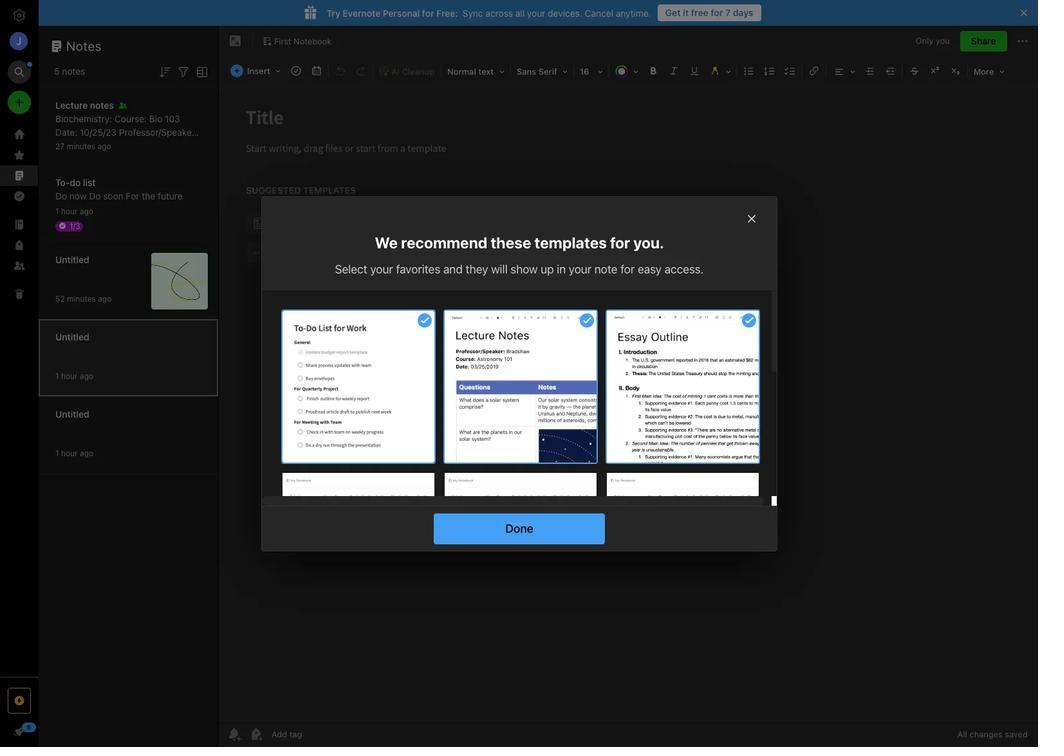Task type: vqa. For each thing, say whether or not it's contained in the screenshot.
the rightmost your
yes



Task type: locate. For each thing, give the bounding box(es) containing it.
notes right the 5
[[62, 66, 85, 77]]

subscript image
[[947, 62, 965, 80]]

professor/speaker:
[[119, 126, 198, 137]]

only you
[[916, 36, 950, 46]]

we
[[375, 233, 398, 251]]

across
[[486, 7, 513, 18]]

what
[[158, 140, 179, 151]]

notes for lecture notes
[[90, 99, 114, 110]]

notes up 'summary'
[[131, 140, 155, 151]]

all
[[958, 729, 967, 740]]

ago
[[98, 141, 111, 151], [80, 206, 93, 216], [98, 294, 112, 303], [80, 371, 93, 381], [80, 448, 93, 458]]

is
[[182, 140, 189, 151], [103, 154, 110, 164]]

2 vertical spatial 1 hour ago
[[55, 448, 93, 458]]

your down 'we'
[[370, 262, 393, 276]]

0 horizontal spatial notes
[[66, 39, 102, 53]]

2 untitled from the top
[[55, 331, 89, 342]]

1 horizontal spatial do
[[89, 190, 101, 201]]

tree
[[0, 124, 39, 676]]

1 horizontal spatial notes
[[131, 140, 155, 151]]

1 do from the left
[[55, 190, 67, 201]]

2 vertical spatial hour
[[61, 448, 78, 458]]

do down the list at the top left
[[89, 190, 101, 201]]

it
[[683, 7, 689, 18]]

2 vertical spatial 1
[[55, 448, 59, 458]]

3 untitled from the top
[[55, 408, 89, 419]]

52 minutes ago
[[55, 294, 112, 303]]

we recommend these templates for you.
[[375, 233, 664, 251]]

they
[[465, 262, 488, 276]]

3 1 from the top
[[55, 448, 59, 458]]

for left free:
[[422, 7, 434, 18]]

0 vertical spatial untitled
[[55, 254, 89, 265]]

zot
[[70, 140, 84, 151]]

2 vertical spatial notes
[[55, 167, 79, 178]]

1 vertical spatial hour
[[61, 371, 78, 381]]

3 1 hour ago from the top
[[55, 448, 93, 458]]

1
[[55, 206, 59, 216], [55, 371, 59, 381], [55, 448, 59, 458]]

0 vertical spatial notes
[[62, 66, 85, 77]]

font family image
[[512, 62, 572, 80]]

show
[[510, 262, 537, 276]]

is right ion
[[103, 154, 110, 164]]

cancel
[[585, 7, 613, 18]]

date:
[[55, 126, 77, 137]]

notes up biochemistry:
[[90, 99, 114, 110]]

your right all
[[527, 7, 545, 18]]

0 horizontal spatial is
[[103, 154, 110, 164]]

note
[[594, 262, 617, 276]]

1 vertical spatial untitled
[[55, 331, 89, 342]]

upgrade image
[[12, 693, 27, 709]]

2 vertical spatial untitled
[[55, 408, 89, 419]]

get
[[665, 7, 681, 18]]

first
[[274, 36, 291, 46]]

done button
[[434, 513, 605, 544]]

access.
[[664, 262, 704, 276]]

italic image
[[665, 62, 683, 80]]

your
[[527, 7, 545, 18], [370, 262, 393, 276], [568, 262, 591, 276]]

for left the '7'
[[711, 7, 723, 18]]

1 vertical spatial 1 hour ago
[[55, 371, 93, 381]]

will
[[491, 262, 507, 276]]

ion
[[88, 154, 101, 164]]

hour
[[61, 206, 78, 216], [61, 371, 78, 381], [61, 448, 78, 458]]

to-do list
[[55, 177, 96, 188]]

share button
[[960, 31, 1007, 51]]

0 vertical spatial 1 hour ago
[[55, 206, 93, 216]]

highlight image
[[705, 62, 736, 80]]

notes
[[62, 66, 85, 77], [90, 99, 114, 110], [55, 167, 79, 178]]

minutes right 52
[[67, 294, 96, 303]]

for
[[711, 7, 723, 18], [422, 7, 434, 18], [610, 233, 630, 251], [620, 262, 635, 276]]

lecture
[[55, 99, 88, 110]]

note preview image
[[282, 311, 434, 462], [444, 311, 596, 462], [607, 311, 759, 462], [282, 473, 434, 625], [444, 473, 596, 625], [607, 473, 759, 625]]

note window element
[[219, 26, 1038, 747]]

notes inside biochemistry: course: bio 103 date: 10/25/23 professor/speaker: dr. zot questions notes what is an ion? an ion is summary class notes
[[55, 167, 79, 178]]

1 vertical spatial notes
[[90, 99, 114, 110]]

outdent image
[[882, 62, 900, 80]]

do
[[55, 190, 67, 201], [89, 190, 101, 201]]

untitled
[[55, 254, 89, 265], [55, 331, 89, 342], [55, 408, 89, 419]]

notes up 5 notes
[[66, 39, 102, 53]]

free
[[691, 7, 709, 18]]

5
[[54, 66, 60, 77]]

class
[[154, 154, 177, 164]]

1 hour ago
[[55, 206, 93, 216], [55, 371, 93, 381], [55, 448, 93, 458]]

done
[[505, 521, 533, 535]]

0 vertical spatial 1
[[55, 206, 59, 216]]

ion?
[[55, 154, 72, 164]]

insert link image
[[805, 62, 823, 80]]

minutes up an
[[67, 141, 95, 151]]

minutes
[[67, 141, 95, 151], [67, 294, 96, 303]]

select your favorites and they will show up in your note for easy access.
[[335, 262, 704, 276]]

1 vertical spatial notes
[[131, 140, 155, 151]]

an
[[191, 140, 201, 151]]

add tag image
[[248, 727, 264, 742]]

your right in
[[568, 262, 591, 276]]

notes
[[66, 39, 102, 53], [131, 140, 155, 151]]

biochemistry: course: bio 103 date: 10/25/23 professor/speaker: dr. zot questions notes what is an ion? an ion is summary class notes
[[55, 113, 201, 178]]

1 vertical spatial 1
[[55, 371, 59, 381]]

saved
[[1005, 729, 1028, 740]]

1 vertical spatial minutes
[[67, 294, 96, 303]]

0 vertical spatial notes
[[66, 39, 102, 53]]

do down to-
[[55, 190, 67, 201]]

for right note
[[620, 262, 635, 276]]

checklist image
[[781, 62, 799, 80]]

in
[[557, 262, 566, 276]]

0 vertical spatial hour
[[61, 206, 78, 216]]

up
[[540, 262, 554, 276]]

notes down ion?
[[55, 167, 79, 178]]

first notebook button
[[258, 32, 336, 50]]

close image
[[744, 211, 759, 226]]

103
[[165, 113, 180, 124]]

0 vertical spatial minutes
[[67, 141, 95, 151]]

strikethrough image
[[906, 62, 924, 80]]

summary
[[113, 154, 152, 164]]

1 horizontal spatial is
[[182, 140, 189, 151]]

2 1 from the top
[[55, 371, 59, 381]]

is left an
[[182, 140, 189, 151]]

add a reminder image
[[227, 727, 242, 742]]

10/25/23
[[80, 126, 117, 137]]

0 horizontal spatial do
[[55, 190, 67, 201]]

1 1 hour ago from the top
[[55, 206, 93, 216]]

and
[[443, 262, 462, 276]]

notebook
[[294, 36, 332, 46]]

changes
[[970, 729, 1003, 740]]



Task type: describe. For each thing, give the bounding box(es) containing it.
alignment image
[[828, 62, 860, 80]]

questions
[[86, 140, 128, 151]]

lecture notes
[[55, 99, 114, 110]]

1 horizontal spatial your
[[527, 7, 545, 18]]

for
[[126, 190, 139, 201]]

2 1 hour ago from the top
[[55, 371, 93, 381]]

favorites
[[396, 262, 440, 276]]

52
[[55, 294, 65, 303]]

calendar event image
[[308, 62, 326, 80]]

share
[[971, 35, 996, 46]]

devices.
[[548, 7, 582, 18]]

7
[[725, 7, 731, 18]]

an
[[75, 154, 86, 164]]

1 1 from the top
[[55, 206, 59, 216]]

personal
[[383, 7, 420, 18]]

2 horizontal spatial your
[[568, 262, 591, 276]]

for inside button
[[711, 7, 723, 18]]

minutes for 27
[[67, 141, 95, 151]]

home image
[[12, 127, 27, 142]]

task image
[[287, 62, 305, 80]]

insert image
[[227, 62, 285, 80]]

recommend
[[401, 233, 487, 251]]

bulleted list image
[[740, 62, 758, 80]]

0 vertical spatial is
[[182, 140, 189, 151]]

course: bio
[[115, 113, 162, 124]]

1 untitled from the top
[[55, 254, 89, 265]]

2 hour from the top
[[61, 371, 78, 381]]

you
[[936, 36, 950, 46]]

biochemistry:
[[55, 113, 112, 124]]

Note Editor text field
[[219, 88, 1038, 721]]

anytime.
[[616, 7, 651, 18]]

heading level image
[[443, 62, 509, 80]]

1 hour from the top
[[61, 206, 78, 216]]

now
[[69, 190, 87, 201]]

settings image
[[12, 8, 27, 23]]

for left you.
[[610, 233, 630, 251]]

first notebook
[[274, 36, 332, 46]]

1 vertical spatial is
[[103, 154, 110, 164]]

notes inside biochemistry: course: bio 103 date: 10/25/23 professor/speaker: dr. zot questions notes what is an ion? an ion is summary class notes
[[131, 140, 155, 151]]

thumbnail image
[[151, 253, 208, 309]]

future
[[158, 190, 183, 201]]

easy
[[637, 262, 661, 276]]

try evernote personal for free: sync across all your devices. cancel anytime.
[[327, 7, 651, 18]]

select
[[335, 262, 367, 276]]

indent image
[[861, 62, 879, 80]]

get it free for 7 days
[[665, 7, 753, 18]]

minutes for 52
[[67, 294, 96, 303]]

days
[[733, 7, 753, 18]]

5 notes
[[54, 66, 85, 77]]

try
[[327, 7, 340, 18]]

0 horizontal spatial your
[[370, 262, 393, 276]]

do now do soon for the future
[[55, 190, 183, 201]]

free:
[[436, 7, 458, 18]]

underline image
[[685, 62, 703, 80]]

superscript image
[[926, 62, 944, 80]]

to-
[[55, 177, 70, 188]]

sync
[[463, 7, 483, 18]]

do
[[70, 177, 81, 188]]

you.
[[633, 233, 664, 251]]

more image
[[969, 62, 1009, 80]]

expand note image
[[228, 33, 243, 49]]

all changes saved
[[958, 729, 1028, 740]]

1/3
[[70, 221, 80, 231]]

dr.
[[55, 140, 67, 151]]

only
[[916, 36, 934, 46]]

get it free for 7 days button
[[658, 5, 761, 21]]

27 minutes ago
[[55, 141, 111, 151]]

evernote
[[343, 7, 381, 18]]

font size image
[[575, 62, 608, 80]]

bold image
[[644, 62, 662, 80]]

27
[[55, 141, 64, 151]]

notes for 5 notes
[[62, 66, 85, 77]]

the
[[142, 190, 155, 201]]

font color image
[[611, 62, 643, 80]]

2 do from the left
[[89, 190, 101, 201]]

all
[[515, 7, 525, 18]]

soon
[[103, 190, 123, 201]]

templates
[[534, 233, 607, 251]]

3 hour from the top
[[61, 448, 78, 458]]

numbered list image
[[761, 62, 779, 80]]

list
[[83, 177, 96, 188]]

these
[[490, 233, 531, 251]]



